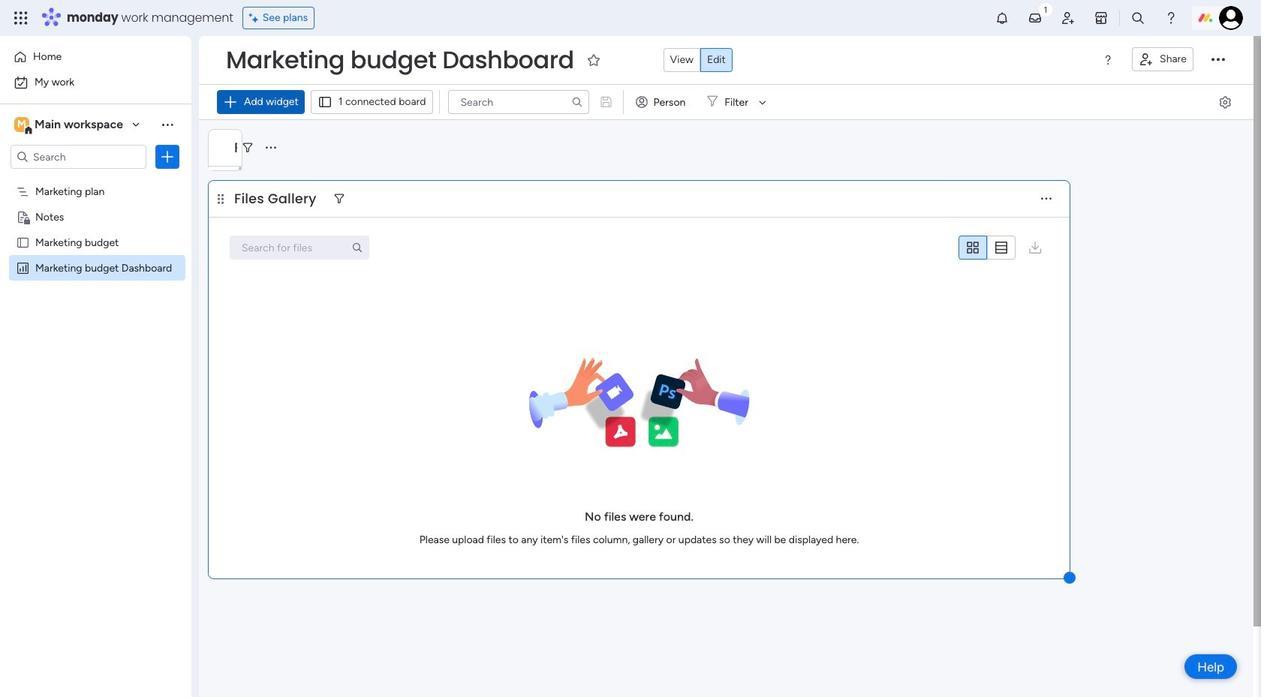 Task type: describe. For each thing, give the bounding box(es) containing it.
1 horizontal spatial more dots image
[[1042, 193, 1052, 205]]

0 vertical spatial option
[[9, 45, 183, 69]]

workspace options image
[[160, 117, 175, 132]]

1 image
[[1040, 1, 1053, 18]]

monday marketplace image
[[1094, 11, 1109, 26]]

see plans image
[[249, 10, 263, 26]]

Search in workspace field
[[32, 148, 125, 166]]

kendall parks image
[[1220, 6, 1244, 30]]

share image
[[1139, 52, 1155, 67]]

display modes group
[[664, 48, 733, 72]]

invite members image
[[1061, 11, 1076, 26]]

2 vertical spatial option
[[0, 178, 192, 181]]

arrow down image
[[754, 93, 772, 111]]

settings image
[[1218, 94, 1233, 109]]



Task type: locate. For each thing, give the bounding box(es) containing it.
workspace selection element
[[14, 116, 125, 135]]

more options image
[[1212, 53, 1226, 67]]

search image
[[571, 96, 583, 108]]

select product image
[[14, 11, 29, 26]]

update feed image
[[1028, 11, 1043, 26]]

None field
[[222, 44, 578, 76], [231, 189, 320, 209], [222, 44, 578, 76], [231, 189, 320, 209]]

help image
[[1164, 11, 1179, 26]]

search image
[[352, 242, 364, 254]]

gallery layout group
[[959, 236, 1016, 260]]

option
[[9, 45, 183, 69], [9, 71, 183, 95], [0, 178, 192, 181]]

0 horizontal spatial more dots image
[[266, 142, 276, 154]]

Filter dashboard by text search field
[[448, 90, 589, 114]]

1 vertical spatial option
[[9, 71, 183, 95]]

none search field search
[[230, 236, 370, 260]]

None search field
[[448, 90, 589, 114], [230, 236, 370, 260], [448, 90, 589, 114]]

search everything image
[[1131, 11, 1146, 26]]

1 vertical spatial more dots image
[[1042, 193, 1052, 205]]

private board image
[[16, 210, 30, 224]]

more dots image
[[266, 142, 276, 154], [1042, 193, 1052, 205]]

add to favorites image
[[586, 52, 601, 67]]

menu image
[[1103, 54, 1115, 66]]

banner
[[199, 36, 1254, 120]]

0 vertical spatial more dots image
[[266, 142, 276, 154]]

public dashboard image
[[16, 261, 30, 275]]

list box
[[0, 175, 192, 483]]

workspace image
[[14, 116, 29, 133]]

notifications image
[[995, 11, 1010, 26]]

options image
[[160, 149, 175, 164]]

public board image
[[16, 235, 30, 249]]

dapulse drag handle 3 image
[[218, 193, 224, 205]]



Task type: vqa. For each thing, say whether or not it's contained in the screenshot.
"WORKSPACE SELECTION" element
yes



